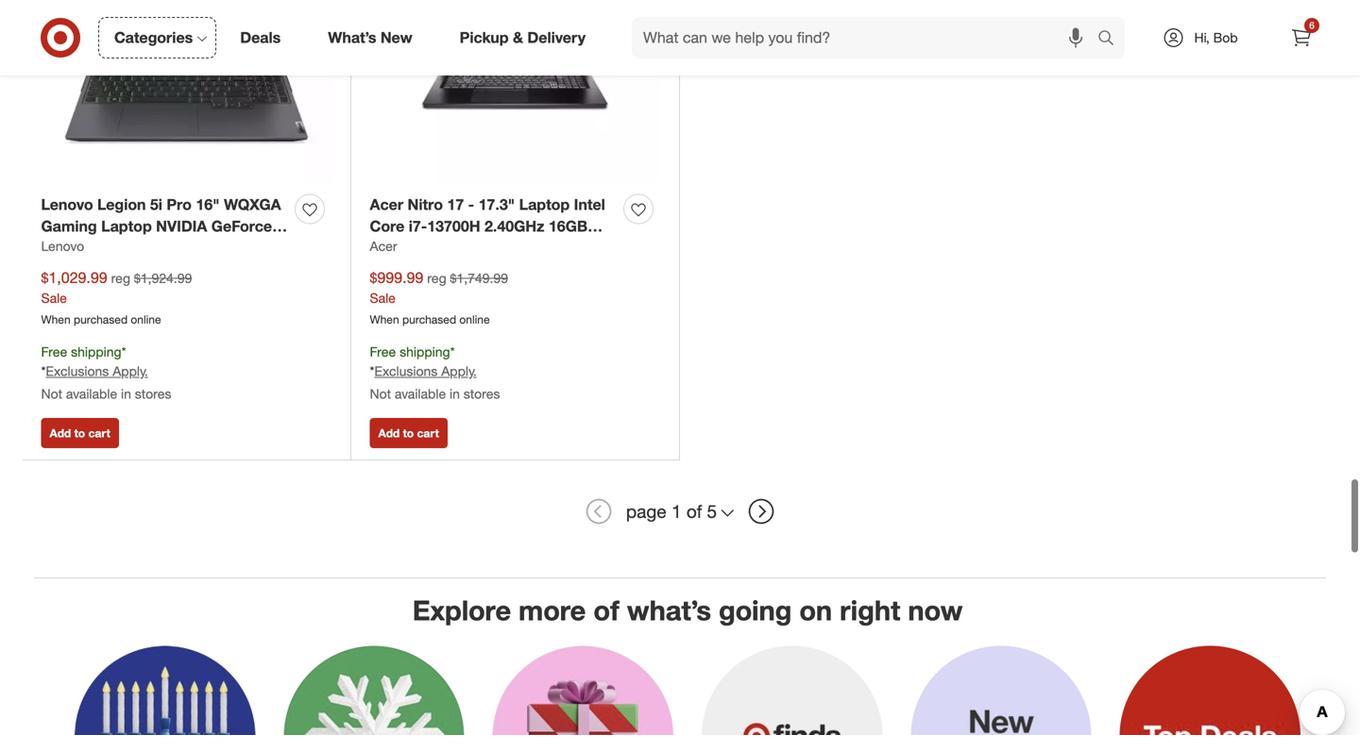 Task type: vqa. For each thing, say whether or not it's contained in the screenshot.
the top The Product Form
no



Task type: describe. For each thing, give the bounding box(es) containing it.
hi, bob
[[1194, 29, 1238, 46]]

exclusions for $1,029.99
[[46, 363, 109, 380]]

core
[[370, 217, 405, 236]]

$1,029.99 reg $1,924.99 sale when purchased online
[[41, 269, 192, 327]]

acer for acer
[[370, 238, 397, 255]]

explore
[[413, 594, 511, 628]]

2.40ghz
[[485, 217, 545, 236]]

pickup
[[460, 28, 509, 47]]

shipping for $999.99
[[400, 344, 450, 360]]

available for $999.99
[[395, 386, 446, 403]]

6 link
[[1281, 17, 1323, 59]]

deals
[[240, 28, 281, 47]]

What can we help you find? suggestions appear below search field
[[632, 17, 1102, 59]]

free for $1,029.99
[[41, 344, 67, 360]]

acer nitro 17 - 17.3" laptop intel core i7-13700h 2.40ghz 16gb ram 1tb ssd w11h - manufacturer refurbished link
[[370, 194, 616, 279]]

of for 1
[[687, 501, 702, 523]]

1tb
[[409, 239, 437, 257]]

apply. for $999.99
[[441, 363, 477, 380]]

apply. for $1,029.99
[[113, 363, 148, 380]]

acer link
[[370, 237, 397, 256]]

add for $1,029.99
[[50, 427, 71, 441]]

pickup & delivery
[[460, 28, 586, 47]]

page 1 of 5
[[626, 501, 717, 523]]

0 vertical spatial -
[[468, 196, 474, 214]]

1 vertical spatial -
[[523, 239, 529, 257]]

explore more of what's going on right now
[[413, 594, 963, 628]]

i7-
[[409, 217, 427, 236]]

sale for $999.99
[[370, 290, 396, 307]]

$999.99
[[370, 269, 424, 287]]

stores for $999.99
[[464, 386, 500, 403]]

add to cart for $1,029.99
[[50, 427, 110, 441]]

13700h
[[427, 217, 480, 236]]

to for $1,029.99
[[74, 427, 85, 441]]

what's
[[328, 28, 376, 47]]

going
[[719, 594, 792, 628]]

delivery
[[528, 28, 586, 47]]

what's new link
[[312, 17, 436, 59]]

free for $999.99
[[370, 344, 396, 360]]

more
[[519, 594, 586, 628]]

bob
[[1214, 29, 1238, 46]]

free shipping * * exclusions apply. not available in stores for $999.99
[[370, 344, 500, 403]]

purchased for $1,029.99
[[74, 313, 128, 327]]

lenovo
[[41, 238, 84, 255]]

not for $1,029.99
[[41, 386, 62, 403]]

lenovo link
[[41, 237, 84, 256]]

now
[[908, 594, 963, 628]]

$1,924.99
[[134, 270, 192, 287]]

deals link
[[224, 17, 304, 59]]

reg for $999.99
[[427, 270, 446, 287]]



Task type: locate. For each thing, give the bounding box(es) containing it.
of inside dropdown button
[[687, 501, 702, 523]]

exclusions apply. button down $999.99 reg $1,749.99 sale when purchased online
[[374, 362, 477, 381]]

1 horizontal spatial exclusions apply. button
[[374, 362, 477, 381]]

1 add from the left
[[50, 427, 71, 441]]

1 vertical spatial acer
[[370, 238, 397, 255]]

acer inside acer nitro 17 - 17.3" laptop intel core i7-13700h 2.40ghz 16gb ram 1tb ssd w11h - manufacturer refurbished
[[370, 196, 403, 214]]

reg left $1,924.99
[[111, 270, 130, 287]]

2 to from the left
[[403, 427, 414, 441]]

2 cart from the left
[[417, 427, 439, 441]]

1 exclusions from the left
[[46, 363, 109, 380]]

1 horizontal spatial free shipping * * exclusions apply. not available in stores
[[370, 344, 500, 403]]

exclusions apply. button for $999.99
[[374, 362, 477, 381]]

1 horizontal spatial sale
[[370, 290, 396, 307]]

when down $1,029.99
[[41, 313, 71, 327]]

sale
[[41, 290, 67, 307], [370, 290, 396, 307]]

add to cart button for $999.99
[[370, 419, 448, 449]]

cart for $999.99
[[417, 427, 439, 441]]

2 reg from the left
[[427, 270, 446, 287]]

categories link
[[98, 17, 217, 59]]

0 horizontal spatial stores
[[135, 386, 171, 403]]

when inside $1,029.99 reg $1,924.99 sale when purchased online
[[41, 313, 71, 327]]

online for $999.99
[[459, 313, 490, 327]]

1 shipping from the left
[[71, 344, 121, 360]]

0 horizontal spatial to
[[74, 427, 85, 441]]

2 online from the left
[[459, 313, 490, 327]]

sale down the $999.99
[[370, 290, 396, 307]]

purchased down $1,029.99
[[74, 313, 128, 327]]

0 horizontal spatial shipping
[[71, 344, 121, 360]]

w11h
[[477, 239, 519, 257]]

online inside $999.99 reg $1,749.99 sale when purchased online
[[459, 313, 490, 327]]

of for more
[[594, 594, 619, 628]]

1 horizontal spatial when
[[370, 313, 399, 327]]

to for $999.99
[[403, 427, 414, 441]]

to
[[74, 427, 85, 441], [403, 427, 414, 441]]

acer up core
[[370, 196, 403, 214]]

exclusions down $999.99 reg $1,749.99 sale when purchased online
[[374, 363, 438, 380]]

2 free from the left
[[370, 344, 396, 360]]

reg inside $999.99 reg $1,749.99 sale when purchased online
[[427, 270, 446, 287]]

stores for $1,029.99
[[135, 386, 171, 403]]

categories
[[114, 28, 193, 47]]

free shipping * * exclusions apply. not available in stores
[[41, 344, 171, 403], [370, 344, 500, 403]]

when for $1,029.99
[[41, 313, 71, 327]]

2 exclusions from the left
[[374, 363, 438, 380]]

0 horizontal spatial add to cart
[[50, 427, 110, 441]]

sale inside $999.99 reg $1,749.99 sale when purchased online
[[370, 290, 396, 307]]

$1,029.99
[[41, 269, 107, 287]]

free down the $999.99
[[370, 344, 396, 360]]

when for $999.99
[[370, 313, 399, 327]]

1 online from the left
[[131, 313, 161, 327]]

2 acer from the top
[[370, 238, 397, 255]]

2 when from the left
[[370, 313, 399, 327]]

1 horizontal spatial in
[[450, 386, 460, 403]]

1 horizontal spatial add to cart
[[378, 427, 439, 441]]

in for $999.99
[[450, 386, 460, 403]]

1 in from the left
[[121, 386, 131, 403]]

purchased
[[74, 313, 128, 327], [402, 313, 456, 327]]

shipping down $1,029.99 reg $1,924.99 sale when purchased online
[[71, 344, 121, 360]]

online inside $1,029.99 reg $1,924.99 sale when purchased online
[[131, 313, 161, 327]]

shipping for $1,029.99
[[71, 344, 121, 360]]

0 horizontal spatial reg
[[111, 270, 130, 287]]

free shipping * * exclusions apply. not available in stores for $1,029.99
[[41, 344, 171, 403]]

1 free from the left
[[41, 344, 67, 360]]

1 purchased from the left
[[74, 313, 128, 327]]

1 exclusions apply. button from the left
[[46, 362, 148, 381]]

2 in from the left
[[450, 386, 460, 403]]

1 cart from the left
[[88, 427, 110, 441]]

1 horizontal spatial online
[[459, 313, 490, 327]]

1 horizontal spatial available
[[395, 386, 446, 403]]

apply. down $1,029.99 reg $1,924.99 sale when purchased online
[[113, 363, 148, 380]]

exclusions apply. button
[[46, 362, 148, 381], [374, 362, 477, 381]]

when down the $999.99
[[370, 313, 399, 327]]

in for $1,029.99
[[121, 386, 131, 403]]

0 horizontal spatial apply.
[[113, 363, 148, 380]]

1 acer from the top
[[370, 196, 403, 214]]

2 not from the left
[[370, 386, 391, 403]]

1 horizontal spatial add to cart button
[[370, 419, 448, 449]]

0 horizontal spatial exclusions
[[46, 363, 109, 380]]

online down $1,924.99
[[131, 313, 161, 327]]

cart for $1,029.99
[[88, 427, 110, 441]]

5
[[707, 501, 717, 523]]

add to cart button for $1,029.99
[[41, 419, 119, 449]]

intel
[[574, 196, 605, 214]]

exclusions apply. button down $1,029.99 reg $1,924.99 sale when purchased online
[[46, 362, 148, 381]]

exclusions for $999.99
[[374, 363, 438, 380]]

6
[[1310, 19, 1315, 31]]

exclusions down $1,029.99 reg $1,924.99 sale when purchased online
[[46, 363, 109, 380]]

exclusions apply. button for $1,029.99
[[46, 362, 148, 381]]

1 add to cart from the left
[[50, 427, 110, 441]]

17
[[447, 196, 464, 214]]

-
[[468, 196, 474, 214], [523, 239, 529, 257]]

1 horizontal spatial of
[[687, 501, 702, 523]]

0 horizontal spatial free shipping * * exclusions apply. not available in stores
[[41, 344, 171, 403]]

of
[[687, 501, 702, 523], [594, 594, 619, 628]]

add to cart
[[50, 427, 110, 441], [378, 427, 439, 441]]

sale down $1,029.99
[[41, 290, 67, 307]]

2 add to cart button from the left
[[370, 419, 448, 449]]

page
[[626, 501, 667, 523]]

page 1 of 5 button
[[618, 491, 743, 533]]

0 horizontal spatial when
[[41, 313, 71, 327]]

new
[[381, 28, 412, 47]]

add to cart for $999.99
[[378, 427, 439, 441]]

acer nitro 17 - 17.3" laptop intel core i7-13700h 2.40ghz 16gb ram 1tb ssd w11h - manufacturer refurbished
[[370, 196, 605, 279]]

free down $1,029.99
[[41, 344, 67, 360]]

add to cart button
[[41, 419, 119, 449], [370, 419, 448, 449]]

nitro
[[408, 196, 443, 214]]

apply. down $999.99 reg $1,749.99 sale when purchased online
[[441, 363, 477, 380]]

add
[[50, 427, 71, 441], [378, 427, 400, 441]]

what's new
[[328, 28, 412, 47]]

0 vertical spatial acer
[[370, 196, 403, 214]]

1 apply. from the left
[[113, 363, 148, 380]]

1 horizontal spatial cart
[[417, 427, 439, 441]]

2 stores from the left
[[464, 386, 500, 403]]

0 horizontal spatial online
[[131, 313, 161, 327]]

reg
[[111, 270, 130, 287], [427, 270, 446, 287]]

free shipping * * exclusions apply. not available in stores down $999.99 reg $1,749.99 sale when purchased online
[[370, 344, 500, 403]]

0 horizontal spatial not
[[41, 386, 62, 403]]

1 add to cart button from the left
[[41, 419, 119, 449]]

1 horizontal spatial -
[[523, 239, 529, 257]]

1 horizontal spatial exclusions
[[374, 363, 438, 380]]

1 available from the left
[[66, 386, 117, 403]]

16gb
[[549, 217, 588, 236]]

1 horizontal spatial shipping
[[400, 344, 450, 360]]

not for $999.99
[[370, 386, 391, 403]]

apply.
[[113, 363, 148, 380], [441, 363, 477, 380]]

acer down core
[[370, 238, 397, 255]]

pickup & delivery link
[[444, 17, 609, 59]]

1 horizontal spatial purchased
[[402, 313, 456, 327]]

not
[[41, 386, 62, 403], [370, 386, 391, 403]]

manufacturer
[[370, 260, 467, 279]]

- up refurbished
[[523, 239, 529, 257]]

*
[[121, 344, 126, 360], [450, 344, 455, 360], [41, 363, 46, 380], [370, 363, 374, 380]]

0 horizontal spatial of
[[594, 594, 619, 628]]

2 exclusions apply. button from the left
[[374, 362, 477, 381]]

available for $1,029.99
[[66, 386, 117, 403]]

purchased inside $999.99 reg $1,749.99 sale when purchased online
[[402, 313, 456, 327]]

&
[[513, 28, 523, 47]]

1 to from the left
[[74, 427, 85, 441]]

hi,
[[1194, 29, 1210, 46]]

2 apply. from the left
[[441, 363, 477, 380]]

0 horizontal spatial exclusions apply. button
[[46, 362, 148, 381]]

2 add from the left
[[378, 427, 400, 441]]

2 shipping from the left
[[400, 344, 450, 360]]

2 available from the left
[[395, 386, 446, 403]]

sale inside $1,029.99 reg $1,924.99 sale when purchased online
[[41, 290, 67, 307]]

0 horizontal spatial free
[[41, 344, 67, 360]]

1 horizontal spatial add
[[378, 427, 400, 441]]

cart
[[88, 427, 110, 441], [417, 427, 439, 441]]

1 horizontal spatial apply.
[[441, 363, 477, 380]]

1 horizontal spatial stores
[[464, 386, 500, 403]]

lenovo legion 5i pro 16" wqxga gaming laptop nvidia geforce rtx 3070 i7-12700h 16gb ram 1tb ssd w11h - manufacturer refurbished image
[[41, 0, 332, 183], [41, 0, 332, 183]]

refurbished
[[471, 260, 559, 279]]

laptop
[[519, 196, 570, 214]]

online down $1,749.99
[[459, 313, 490, 327]]

free shipping * * exclusions apply. not available in stores down $1,029.99 reg $1,924.99 sale when purchased online
[[41, 344, 171, 403]]

1 reg from the left
[[111, 270, 130, 287]]

acer for acer nitro 17 - 17.3" laptop intel core i7-13700h 2.40ghz 16gb ram 1tb ssd w11h - manufacturer refurbished
[[370, 196, 403, 214]]

1 horizontal spatial not
[[370, 386, 391, 403]]

0 vertical spatial of
[[687, 501, 702, 523]]

2 purchased from the left
[[402, 313, 456, 327]]

online
[[131, 313, 161, 327], [459, 313, 490, 327]]

exclusions
[[46, 363, 109, 380], [374, 363, 438, 380]]

purchased for $999.99
[[402, 313, 456, 327]]

1 not from the left
[[41, 386, 62, 403]]

reg down 1tb
[[427, 270, 446, 287]]

free
[[41, 344, 67, 360], [370, 344, 396, 360]]

0 horizontal spatial cart
[[88, 427, 110, 441]]

reg for $1,029.99
[[111, 270, 130, 287]]

2 free shipping * * exclusions apply. not available in stores from the left
[[370, 344, 500, 403]]

ram
[[370, 239, 405, 257]]

shipping down $999.99 reg $1,749.99 sale when purchased online
[[400, 344, 450, 360]]

when
[[41, 313, 71, 327], [370, 313, 399, 327]]

on
[[800, 594, 832, 628]]

1 sale from the left
[[41, 290, 67, 307]]

0 horizontal spatial -
[[468, 196, 474, 214]]

search
[[1089, 30, 1135, 49]]

acer
[[370, 196, 403, 214], [370, 238, 397, 255]]

1 horizontal spatial reg
[[427, 270, 446, 287]]

acer nitro 17 - 17.3" laptop intel core i7-13700h 2.40ghz 16gb ram 1tb ssd w11h - manufacturer refurbished image
[[370, 0, 661, 183], [370, 0, 661, 183]]

shipping
[[71, 344, 121, 360], [400, 344, 450, 360]]

add for $999.99
[[378, 427, 400, 441]]

right
[[840, 594, 901, 628]]

1 stores from the left
[[135, 386, 171, 403]]

search button
[[1089, 17, 1135, 62]]

1 free shipping * * exclusions apply. not available in stores from the left
[[41, 344, 171, 403]]

purchased inside $1,029.99 reg $1,924.99 sale when purchased online
[[74, 313, 128, 327]]

2 sale from the left
[[370, 290, 396, 307]]

1 vertical spatial of
[[594, 594, 619, 628]]

of left 5
[[687, 501, 702, 523]]

1 horizontal spatial free
[[370, 344, 396, 360]]

in
[[121, 386, 131, 403], [450, 386, 460, 403]]

0 horizontal spatial available
[[66, 386, 117, 403]]

0 horizontal spatial purchased
[[74, 313, 128, 327]]

$999.99 reg $1,749.99 sale when purchased online
[[370, 269, 508, 327]]

available
[[66, 386, 117, 403], [395, 386, 446, 403]]

$1,749.99
[[450, 270, 508, 287]]

1
[[672, 501, 682, 523]]

1 horizontal spatial to
[[403, 427, 414, 441]]

online for $1,029.99
[[131, 313, 161, 327]]

ssd
[[441, 239, 472, 257]]

purchased down manufacturer
[[402, 313, 456, 327]]

1 when from the left
[[41, 313, 71, 327]]

- right 17
[[468, 196, 474, 214]]

17.3"
[[479, 196, 515, 214]]

sale for $1,029.99
[[41, 290, 67, 307]]

0 horizontal spatial sale
[[41, 290, 67, 307]]

0 horizontal spatial in
[[121, 386, 131, 403]]

what's
[[627, 594, 711, 628]]

0 horizontal spatial add to cart button
[[41, 419, 119, 449]]

of right the more
[[594, 594, 619, 628]]

reg inside $1,029.99 reg $1,924.99 sale when purchased online
[[111, 270, 130, 287]]

2 add to cart from the left
[[378, 427, 439, 441]]

stores
[[135, 386, 171, 403], [464, 386, 500, 403]]

0 horizontal spatial add
[[50, 427, 71, 441]]

when inside $999.99 reg $1,749.99 sale when purchased online
[[370, 313, 399, 327]]



